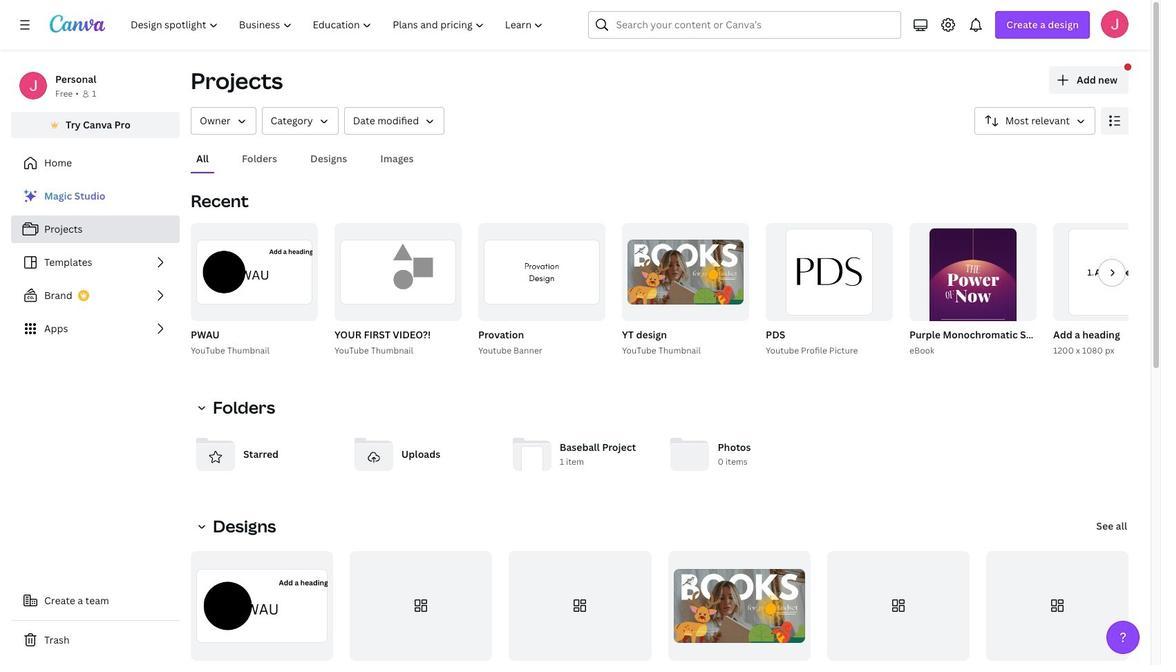 Task type: vqa. For each thing, say whether or not it's contained in the screenshot.
show pages image
no



Task type: locate. For each thing, give the bounding box(es) containing it.
Sort by button
[[975, 107, 1096, 135]]

list
[[11, 183, 180, 343]]

Search search field
[[616, 12, 874, 38]]

top level navigation element
[[122, 11, 556, 39]]

None search field
[[589, 11, 902, 39]]

Date modified button
[[344, 107, 445, 135]]

group
[[188, 223, 318, 358], [191, 223, 318, 322], [332, 223, 462, 358], [335, 223, 462, 322], [476, 223, 606, 358], [479, 223, 606, 322], [620, 223, 750, 358], [622, 223, 750, 322], [763, 223, 893, 358], [766, 223, 893, 322], [907, 223, 1120, 368], [910, 223, 1037, 368], [1051, 223, 1162, 358], [1054, 223, 1162, 322], [191, 552, 333, 666], [191, 552, 333, 662], [350, 552, 493, 666], [350, 552, 493, 662], [509, 552, 652, 666], [509, 552, 652, 662], [668, 552, 811, 666], [668, 552, 811, 662], [828, 552, 970, 666], [828, 552, 970, 662], [987, 552, 1129, 666], [987, 552, 1129, 662]]

Category button
[[262, 107, 339, 135]]



Task type: describe. For each thing, give the bounding box(es) containing it.
Owner button
[[191, 107, 256, 135]]

james peterson image
[[1102, 10, 1129, 38]]



